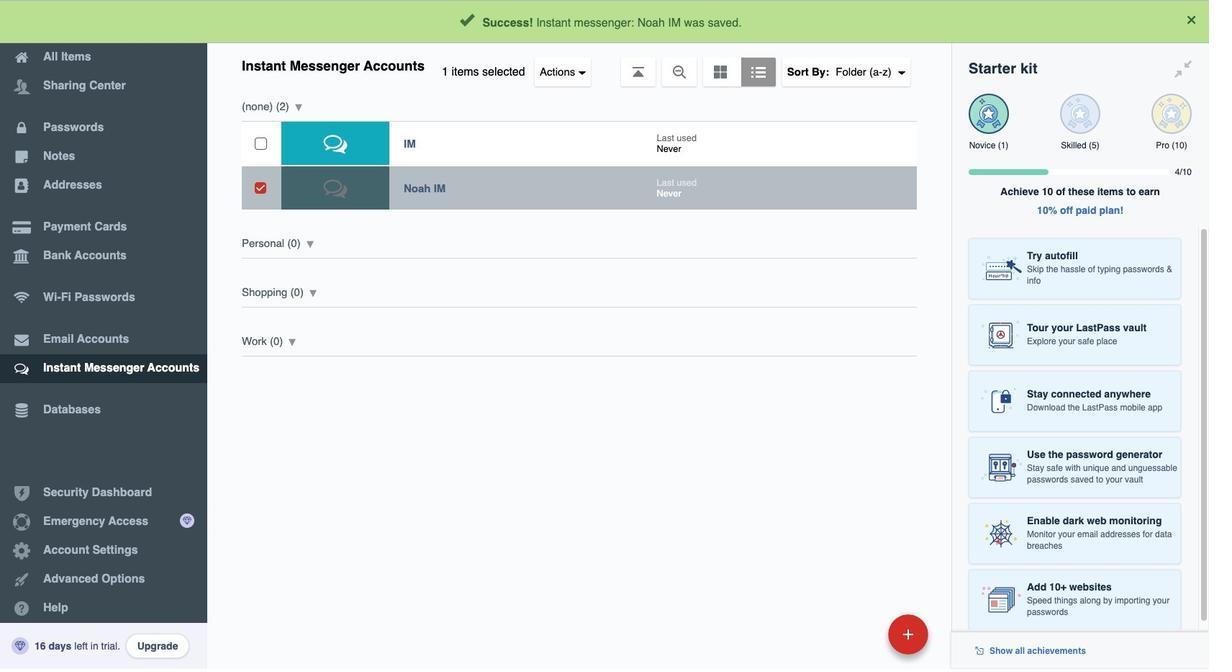 Task type: vqa. For each thing, say whether or not it's contained in the screenshot.
"alert"
yes



Task type: locate. For each thing, give the bounding box(es) containing it.
search my vault text field
[[347, 6, 923, 37]]

new item element
[[790, 614, 934, 655]]

alert
[[0, 0, 1210, 43]]

vault options navigation
[[207, 43, 952, 86]]

new item navigation
[[790, 610, 938, 669]]



Task type: describe. For each thing, give the bounding box(es) containing it.
main navigation navigation
[[0, 0, 207, 669]]

Search search field
[[347, 6, 923, 37]]



